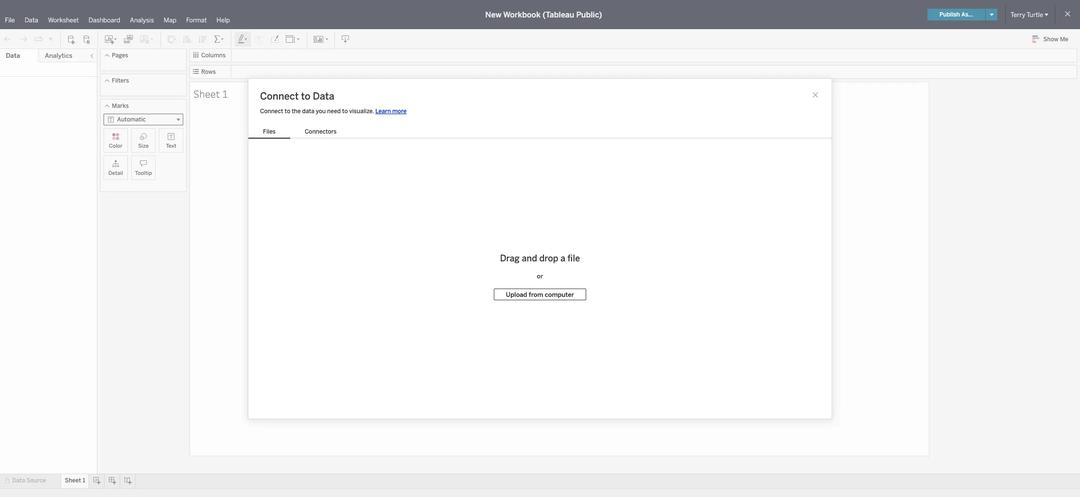 Task type: locate. For each thing, give the bounding box(es) containing it.
field
[[555, 276, 566, 283]]

replay animation image
[[48, 36, 54, 42]]

2 connect from the top
[[260, 108, 283, 115]]

1 down columns
[[222, 87, 228, 100]]

analysis
[[130, 17, 154, 24]]

more
[[393, 108, 407, 115]]

sheet right "source"
[[65, 478, 81, 485]]

detail
[[108, 170, 123, 177]]

me
[[1061, 36, 1069, 43]]

data
[[25, 17, 38, 24], [6, 52, 20, 59], [313, 90, 335, 102], [12, 478, 25, 485]]

0 horizontal spatial to
[[285, 108, 291, 115]]

or
[[537, 273, 544, 280]]

a
[[561, 253, 566, 264]]

drag
[[500, 253, 520, 264]]

highlight image
[[237, 34, 249, 44]]

sort ascending image
[[182, 34, 192, 44]]

swap rows and columns image
[[167, 34, 177, 44]]

0 vertical spatial sheet 1
[[194, 87, 228, 100]]

show me
[[1044, 36, 1069, 43]]

upload from computer button
[[494, 289, 587, 301]]

data source
[[12, 478, 46, 485]]

new worksheet image
[[104, 34, 118, 44]]

to right need
[[342, 108, 348, 115]]

connect to the data you need to visualize. learn more
[[260, 108, 407, 115]]

sheet 1 down rows
[[194, 87, 228, 100]]

1 connect from the top
[[260, 90, 299, 102]]

to left the the
[[285, 108, 291, 115]]

duplicate image
[[124, 34, 133, 44]]

drop
[[540, 276, 553, 283]]

dashboard
[[89, 17, 120, 24]]

connect up the the
[[260, 90, 299, 102]]

(tableau
[[543, 10, 575, 19]]

to
[[301, 90, 311, 102], [285, 108, 291, 115], [342, 108, 348, 115]]

here
[[568, 276, 580, 283]]

columns
[[201, 52, 226, 59]]

workbook
[[504, 10, 541, 19]]

connect for connect to data
[[260, 90, 299, 102]]

replay animation image
[[34, 34, 44, 44]]

totals image
[[214, 34, 225, 44]]

to up data
[[301, 90, 311, 102]]

connectors
[[305, 128, 337, 135]]

1 vertical spatial sheet 1
[[65, 478, 85, 485]]

1 horizontal spatial sheet 1
[[194, 87, 228, 100]]

to for data
[[301, 90, 311, 102]]

drop field here
[[540, 276, 580, 283]]

sheet
[[194, 87, 220, 100], [65, 478, 81, 485]]

list box containing files
[[249, 126, 351, 139]]

sheet 1 right "source"
[[65, 478, 85, 485]]

map
[[164, 17, 177, 24]]

publish as...
[[940, 11, 974, 18]]

1 vertical spatial connect
[[260, 108, 283, 115]]

learn
[[376, 108, 391, 115]]

fit image
[[286, 34, 301, 44]]

2 horizontal spatial to
[[342, 108, 348, 115]]

upload
[[506, 291, 528, 299]]

as...
[[962, 11, 974, 18]]

the
[[292, 108, 301, 115]]

public)
[[577, 10, 603, 19]]

1 horizontal spatial to
[[301, 90, 311, 102]]

0 horizontal spatial sheet
[[65, 478, 81, 485]]

connect for connect to the data you need to visualize. learn more
[[260, 108, 283, 115]]

0 horizontal spatial sheet 1
[[65, 478, 85, 485]]

pages
[[112, 52, 128, 59]]

from
[[529, 291, 544, 299]]

download image
[[341, 34, 351, 44]]

source
[[27, 478, 46, 485]]

filters
[[112, 77, 129, 84]]

data down undo "icon"
[[6, 52, 20, 59]]

and
[[522, 253, 538, 264]]

computer
[[545, 291, 575, 299]]

you
[[316, 108, 326, 115]]

0 vertical spatial connect
[[260, 90, 299, 102]]

connect up files
[[260, 108, 283, 115]]

list box
[[249, 126, 351, 139]]

1 horizontal spatial sheet
[[194, 87, 220, 100]]

1 right "source"
[[83, 478, 85, 485]]

publish as... button
[[928, 9, 986, 20]]

connect
[[260, 90, 299, 102], [260, 108, 283, 115]]

need
[[327, 108, 341, 115]]

sort descending image
[[198, 34, 208, 44]]

sheet down rows
[[194, 87, 220, 100]]

1
[[222, 87, 228, 100], [83, 478, 85, 485]]

marks
[[112, 103, 129, 109]]

0 horizontal spatial 1
[[83, 478, 85, 485]]

data up you
[[313, 90, 335, 102]]

1 horizontal spatial 1
[[222, 87, 228, 100]]

sheet 1
[[194, 87, 228, 100], [65, 478, 85, 485]]

data left "source"
[[12, 478, 25, 485]]



Task type: describe. For each thing, give the bounding box(es) containing it.
show labels image
[[254, 34, 264, 44]]

drop
[[540, 253, 559, 264]]

0 vertical spatial sheet
[[194, 87, 220, 100]]

worksheet
[[48, 17, 79, 24]]

1 vertical spatial sheet
[[65, 478, 81, 485]]

new workbook (tableau public)
[[486, 10, 603, 19]]

terry
[[1011, 11, 1026, 18]]

1 vertical spatial 1
[[83, 478, 85, 485]]

clear sheet image
[[139, 34, 155, 44]]

file
[[5, 17, 15, 24]]

show me button
[[1029, 32, 1078, 47]]

undo image
[[3, 34, 13, 44]]

pause auto updates image
[[82, 34, 92, 44]]

data up replay animation image
[[25, 17, 38, 24]]

to for the
[[285, 108, 291, 115]]

new data source image
[[67, 34, 76, 44]]

data
[[302, 108, 315, 115]]

redo image
[[18, 34, 28, 44]]

rows
[[201, 69, 216, 75]]

file
[[568, 253, 580, 264]]

learn more link
[[376, 108, 407, 115]]

turtle
[[1027, 11, 1044, 18]]

analytics
[[45, 52, 72, 59]]

format
[[186, 17, 207, 24]]

upload from computer
[[506, 291, 575, 299]]

connect to data
[[260, 90, 335, 102]]

collapse image
[[89, 53, 95, 59]]

drag and drop a file
[[500, 253, 580, 264]]

text
[[166, 143, 176, 149]]

color
[[109, 143, 123, 149]]

format workbook image
[[270, 34, 280, 44]]

show/hide cards image
[[313, 34, 329, 44]]

terry turtle
[[1011, 11, 1044, 18]]

publish
[[940, 11, 961, 18]]

new
[[486, 10, 502, 19]]

tooltip
[[135, 170, 152, 177]]

0 vertical spatial 1
[[222, 87, 228, 100]]

files
[[263, 128, 276, 135]]

visualize.
[[349, 108, 374, 115]]

size
[[138, 143, 149, 149]]

show
[[1044, 36, 1059, 43]]

help
[[217, 17, 230, 24]]



Task type: vqa. For each thing, say whether or not it's contained in the screenshot.
We Have Lost Your Last Few Changes. Reapply Any Unsaved Changes To Ensure Your Updates Are Added. alert
no



